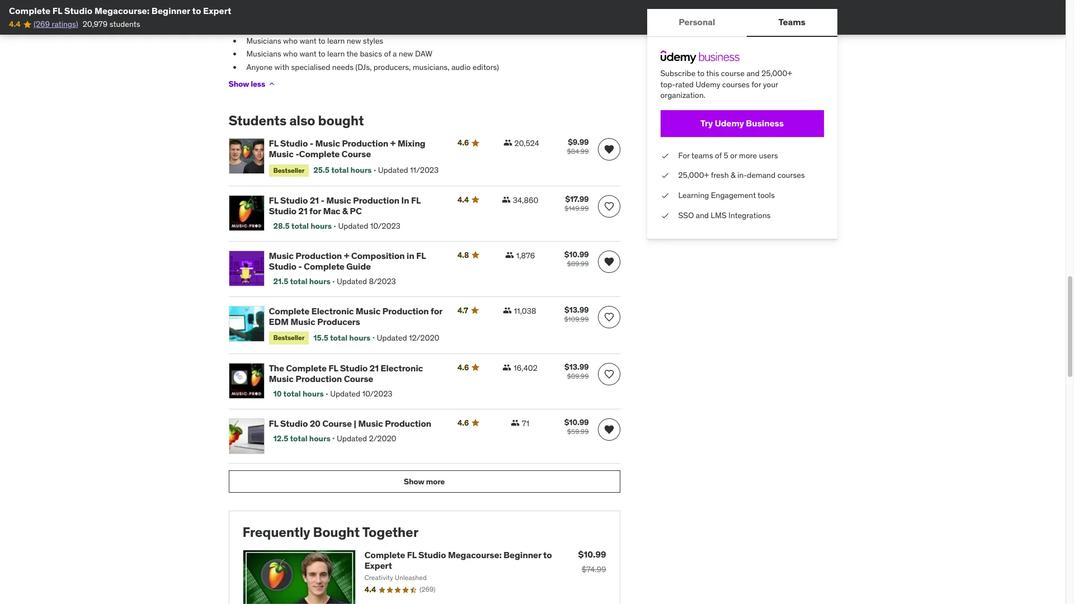 Task type: describe. For each thing, give the bounding box(es) containing it.
fresh
[[711, 170, 729, 180]]

studio inside complete fl studio megacourse: beginner to expert creativity unleashed
[[419, 550, 446, 561]]

complete up (269
[[9, 5, 51, 16]]

subscribe to this course and 25,000+ top‑rated udemy courses for your organization.
[[661, 68, 793, 100]]

course inside the fl studio 20 course | music production link
[[323, 418, 352, 429]]

$10.99 for fl studio 20 course | music production
[[565, 417, 589, 427]]

electronic inside the complete fl studio 21 electronic music production course
[[381, 363, 423, 374]]

updated 11/2023
[[378, 165, 439, 175]]

0 vertical spatial new
[[347, 36, 361, 46]]

4.6 for fl studio 20 course | music production
[[458, 418, 469, 428]]

(djs,
[[356, 62, 372, 72]]

complete inside fl studio - music production + mixing music -complete course
[[299, 149, 340, 160]]

fl studio - music production + mixing music -complete course
[[269, 138, 426, 160]]

music up 15.5
[[291, 316, 315, 327]]

updated left 12/2020
[[377, 333, 407, 343]]

total for 21
[[292, 221, 309, 231]]

$109.99
[[564, 315, 589, 323]]

$9.99 $84.99
[[567, 137, 589, 156]]

$74.99
[[582, 565, 607, 575]]

1 vertical spatial of
[[715, 150, 722, 161]]

& inside 'fl studio 21 - music production in fl studio 21 for mac & pc'
[[343, 205, 348, 217]]

bestseller for complete electronic music production for edm music producers
[[273, 334, 305, 342]]

a
[[393, 49, 397, 59]]

complete fl studio megacourse: beginner to expert
[[9, 5, 231, 16]]

expert for complete fl studio megacourse: beginner to expert
[[203, 5, 231, 16]]

basics
[[360, 49, 382, 59]]

(269
[[34, 19, 50, 29]]

updated left 11/2023
[[378, 165, 408, 175]]

teams button
[[747, 9, 838, 36]]

show more button
[[229, 471, 621, 493]]

studio inside the music production + composition in fl studio - complete guide
[[269, 261, 297, 272]]

show more
[[404, 477, 445, 487]]

anyone
[[247, 62, 273, 72]]

together
[[362, 524, 419, 541]]

bought
[[318, 112, 364, 130]]

the
[[347, 49, 358, 59]]

mixing
[[398, 138, 426, 149]]

learning engagement tools
[[679, 190, 775, 200]]

$149.99
[[565, 204, 589, 213]]

hours for composition
[[309, 277, 331, 287]]

+ inside fl studio - music production + mixing music -complete course
[[390, 138, 396, 149]]

updated 10/2023 for 21
[[330, 389, 393, 399]]

20,524
[[515, 138, 540, 148]]

styles
[[363, 36, 384, 46]]

ratings)
[[52, 19, 78, 29]]

also
[[290, 112, 315, 130]]

complete fl studio megacourse: beginner to expert creativity unleashed
[[365, 550, 552, 582]]

fl studio 20 course | music production
[[269, 418, 432, 429]]

try
[[701, 118, 713, 129]]

production inside 'fl studio 21 - music production in fl studio 21 for mac & pc'
[[353, 195, 400, 206]]

(269 ratings)
[[34, 19, 78, 29]]

pc
[[350, 205, 362, 217]]

engagement
[[711, 190, 756, 200]]

(269)
[[420, 586, 436, 594]]

25,000+ fresh & in-demand courses
[[679, 170, 805, 180]]

try udemy business
[[701, 118, 784, 129]]

studio up 12.5 total hours
[[280, 418, 308, 429]]

10
[[273, 389, 282, 399]]

tab list containing personal
[[647, 9, 838, 37]]

$10.99 $74.99
[[578, 549, 607, 575]]

25,000+ inside subscribe to this course and 25,000+ top‑rated udemy courses for your organization.
[[762, 68, 793, 78]]

for
[[679, 150, 690, 161]]

$89.99 for electronic
[[567, 372, 589, 380]]

complete inside the complete fl studio 21 electronic music production course
[[286, 363, 327, 374]]

16,402
[[514, 363, 538, 373]]

15.5
[[314, 333, 329, 343]]

music down updated 8/2023
[[356, 306, 381, 317]]

fl studio 21 - music production in fl studio 21 for mac & pc link
[[269, 195, 444, 217]]

complete fl studio megacourse: beginner to expert link
[[365, 550, 552, 572]]

wishlist image for fl studio 21 - music production in fl studio 21 for mac & pc
[[604, 201, 615, 212]]

- down "also"
[[310, 138, 314, 149]]

expert for complete fl studio megacourse: beginner to expert creativity unleashed
[[365, 560, 392, 572]]

courses inside subscribe to this course and 25,000+ top‑rated udemy courses for your organization.
[[723, 79, 750, 89]]

this
[[707, 68, 720, 78]]

show less
[[229, 79, 265, 89]]

21.5
[[273, 277, 289, 287]]

organization.
[[661, 90, 706, 100]]

xsmall image for 71
[[511, 418, 520, 427]]

fl inside the music production + composition in fl studio - complete guide
[[416, 250, 426, 261]]

$10.99 for music production + composition in fl studio - complete guide
[[565, 250, 589, 260]]

production up 2/2020
[[385, 418, 432, 429]]

personal
[[679, 16, 716, 28]]

$13.99 $89.99
[[565, 362, 589, 380]]

less
[[251, 79, 265, 89]]

$9.99
[[568, 137, 589, 147]]

beginner for complete fl studio megacourse: beginner to expert
[[152, 5, 190, 16]]

music right '|'
[[358, 418, 383, 429]]

2 horizontal spatial 4.4
[[458, 195, 469, 205]]

course inside fl studio - music production + mixing music -complete course
[[342, 149, 371, 160]]

2/2020
[[369, 434, 397, 444]]

edm
[[269, 316, 289, 327]]

for inside complete electronic music production for edm music producers
[[431, 306, 443, 317]]

hours down complete electronic music production for edm music producers link
[[349, 333, 371, 343]]

4.6 for the complete fl studio 21 electronic music production course
[[458, 363, 469, 373]]

2 want from the top
[[300, 49, 317, 59]]

for inside 'fl studio 21 - music production in fl studio 21 for mac & pc'
[[310, 205, 321, 217]]

the
[[269, 363, 284, 374]]

of inside "musicians who want to learn new styles musicians who want to learn the basics of a new daw anyone with specialised needs (djs, producers, musicians, audio editors)"
[[384, 49, 391, 59]]

xsmall image for 25,000+ fresh & in-demand courses
[[661, 170, 670, 181]]

4.8
[[458, 250, 469, 260]]

21 inside the complete fl studio 21 electronic music production course
[[370, 363, 379, 374]]

complete electronic music production for edm music producers
[[269, 306, 443, 327]]

the complete fl studio 21 electronic music production course link
[[269, 363, 444, 385]]

fl studio 21 - music production in fl studio 21 for mac & pc
[[269, 195, 421, 217]]

11/2023
[[410, 165, 439, 175]]

teams
[[692, 150, 714, 161]]

wishlist image for fl studio 20 course | music production
[[604, 424, 615, 435]]

more inside button
[[426, 477, 445, 487]]

20,979 students
[[83, 19, 140, 29]]

udemy business image
[[661, 50, 740, 64]]

editors)
[[473, 62, 499, 72]]

integrations
[[729, 210, 771, 220]]

xsmall image for 20,524
[[504, 138, 513, 147]]

1 vertical spatial courses
[[778, 170, 805, 180]]

specialised
[[291, 62, 331, 72]]

studio inside fl studio - music production + mixing music -complete course
[[280, 138, 308, 149]]

creativity
[[365, 574, 393, 582]]

20
[[310, 418, 321, 429]]

hours for course
[[309, 434, 331, 444]]

4.4 for (269 ratings)
[[9, 19, 20, 29]]

personal button
[[647, 9, 747, 36]]

complete inside complete fl studio megacourse: beginner to expert creativity unleashed
[[365, 550, 405, 561]]

wishlist image for the complete fl studio 21 electronic music production course
[[604, 369, 615, 380]]

11,038
[[514, 306, 537, 316]]

producers,
[[374, 62, 411, 72]]

subscribe
[[661, 68, 696, 78]]

composition
[[351, 250, 405, 261]]

music down bought
[[315, 138, 340, 149]]

- down students also bought
[[296, 149, 299, 160]]

the complete fl studio 21 electronic music production course
[[269, 363, 423, 384]]

1 horizontal spatial 21
[[310, 195, 319, 206]]

+ inside the music production + composition in fl studio - complete guide
[[344, 250, 349, 261]]

bought
[[313, 524, 360, 541]]

production inside the music production + composition in fl studio - complete guide
[[296, 250, 342, 261]]

71
[[522, 418, 530, 429]]

1 want from the top
[[300, 36, 317, 46]]

5
[[724, 150, 729, 161]]

learning
[[679, 190, 709, 200]]

total right 25.5
[[331, 165, 349, 175]]

bestseller for fl studio - music production + mixing music -complete course
[[273, 166, 305, 174]]



Task type: vqa. For each thing, say whether or not it's contained in the screenshot.
(39) to the bottom
no



Task type: locate. For each thing, give the bounding box(es) containing it.
10/2023 for production
[[370, 221, 401, 231]]

wishlist image for fl studio - music production + mixing music -complete course
[[604, 144, 615, 155]]

0 vertical spatial updated 10/2023
[[338, 221, 401, 231]]

1 learn from the top
[[327, 36, 345, 46]]

2 vertical spatial 4.6
[[458, 418, 469, 428]]

28.5
[[273, 221, 290, 231]]

2 vertical spatial for
[[431, 306, 443, 317]]

0 vertical spatial megacourse:
[[95, 5, 150, 16]]

course down 15.5 total hours
[[344, 373, 374, 384]]

musicians who want to learn new styles musicians who want to learn the basics of a new daw anyone with specialised needs (djs, producers, musicians, audio editors)
[[247, 36, 499, 72]]

0 horizontal spatial courses
[[723, 79, 750, 89]]

wishlist image
[[604, 256, 615, 268], [604, 312, 615, 323], [604, 369, 615, 380]]

studio up 28.5 total hours
[[280, 195, 308, 206]]

studio up ratings)
[[64, 5, 93, 16]]

megacourse: for complete fl studio megacourse: beginner to expert creativity unleashed
[[448, 550, 502, 561]]

1 vertical spatial course
[[344, 373, 374, 384]]

updated down "guide"
[[337, 277, 367, 287]]

bestseller
[[273, 166, 305, 174], [273, 334, 305, 342]]

complete up 10 total hours
[[286, 363, 327, 374]]

1 vertical spatial wishlist image
[[604, 312, 615, 323]]

$84.99
[[567, 147, 589, 156]]

try udemy business link
[[661, 110, 824, 137]]

electronic down updated 12/2020
[[381, 363, 423, 374]]

0 vertical spatial and
[[747, 68, 760, 78]]

$17.99
[[566, 194, 589, 204]]

1 4.6 from the top
[[458, 138, 469, 148]]

udemy down this
[[696, 79, 721, 89]]

2 vertical spatial wishlist image
[[604, 369, 615, 380]]

1 vertical spatial udemy
[[715, 118, 744, 129]]

xsmall image
[[504, 138, 513, 147], [661, 150, 670, 161], [661, 170, 670, 181], [661, 190, 670, 201], [505, 251, 514, 260], [503, 306, 512, 315], [503, 363, 512, 372], [511, 418, 520, 427]]

1,876
[[517, 251, 535, 261]]

tab list
[[647, 9, 838, 37]]

xsmall image left sso
[[661, 210, 670, 221]]

music up 21.5
[[269, 250, 294, 261]]

1 $13.99 from the top
[[565, 305, 589, 315]]

1 horizontal spatial for
[[431, 306, 443, 317]]

0 vertical spatial bestseller
[[273, 166, 305, 174]]

1 horizontal spatial megacourse:
[[448, 550, 502, 561]]

show less button
[[229, 73, 277, 95]]

musicians,
[[413, 62, 450, 72]]

music
[[315, 138, 340, 149], [269, 149, 294, 160], [326, 195, 351, 206], [269, 250, 294, 261], [356, 306, 381, 317], [291, 316, 315, 327], [269, 373, 294, 384], [358, 418, 383, 429]]

wishlist image for complete electronic music production for edm music producers
[[604, 312, 615, 323]]

3 wishlist image from the top
[[604, 369, 615, 380]]

2 horizontal spatial 21
[[370, 363, 379, 374]]

0 horizontal spatial and
[[696, 210, 709, 220]]

complete inside complete electronic music production for edm music producers
[[269, 306, 310, 317]]

3 wishlist image from the top
[[604, 424, 615, 435]]

1 vertical spatial megacourse:
[[448, 550, 502, 561]]

25,000+ up learning
[[679, 170, 709, 180]]

$10.99 $59.99
[[565, 417, 589, 436]]

beginner for complete fl studio megacourse: beginner to expert creativity unleashed
[[504, 550, 542, 561]]

music up 10
[[269, 373, 294, 384]]

updated for fl
[[337, 277, 367, 287]]

4.7
[[458, 306, 469, 316]]

new right a
[[399, 49, 413, 59]]

1 horizontal spatial &
[[731, 170, 736, 180]]

0 vertical spatial course
[[342, 149, 371, 160]]

+
[[390, 138, 396, 149], [344, 250, 349, 261]]

1 vertical spatial more
[[426, 477, 445, 487]]

for inside subscribe to this course and 25,000+ top‑rated udemy courses for your organization.
[[752, 79, 762, 89]]

updated down fl studio 20 course | music production
[[337, 434, 367, 444]]

2 bestseller from the top
[[273, 334, 305, 342]]

daw
[[415, 49, 433, 59]]

2 wishlist image from the top
[[604, 201, 615, 212]]

$10.99 right 71
[[565, 417, 589, 427]]

course
[[342, 149, 371, 160], [344, 373, 374, 384], [323, 418, 352, 429]]

2 learn from the top
[[327, 49, 345, 59]]

10/2023 up "composition"
[[370, 221, 401, 231]]

total right 28.5
[[292, 221, 309, 231]]

music inside the complete fl studio 21 electronic music production course
[[269, 373, 294, 384]]

21 down 15.5 total hours
[[370, 363, 379, 374]]

course left '|'
[[323, 418, 352, 429]]

$89.99 inside $13.99 $89.99
[[567, 372, 589, 380]]

hours for -
[[311, 221, 332, 231]]

who
[[283, 36, 298, 46], [283, 49, 298, 59]]

1 horizontal spatial courses
[[778, 170, 805, 180]]

lms
[[711, 210, 727, 220]]

12.5 total hours
[[273, 434, 331, 444]]

1 vertical spatial wishlist image
[[604, 201, 615, 212]]

show for show more
[[404, 477, 425, 487]]

total for +
[[290, 277, 308, 287]]

2 $89.99 from the top
[[567, 372, 589, 380]]

megacourse:
[[95, 5, 150, 16], [448, 550, 502, 561]]

0 vertical spatial want
[[300, 36, 317, 46]]

0 vertical spatial &
[[731, 170, 736, 180]]

1 vertical spatial new
[[399, 49, 413, 59]]

course inside the complete fl studio 21 electronic music production course
[[344, 373, 374, 384]]

0 horizontal spatial show
[[229, 79, 249, 89]]

frequently
[[243, 524, 310, 541]]

xsmall image left 1,876
[[505, 251, 514, 260]]

1 horizontal spatial 25,000+
[[762, 68, 793, 78]]

8/2023
[[369, 277, 396, 287]]

wishlist image right the $10.99 $89.99
[[604, 256, 615, 268]]

0 vertical spatial $89.99
[[567, 260, 589, 268]]

xsmall image for learning engagement tools
[[661, 190, 670, 201]]

15.5 total hours
[[314, 333, 371, 343]]

1 vertical spatial electronic
[[381, 363, 423, 374]]

total right 10
[[284, 389, 301, 399]]

1 vertical spatial and
[[696, 210, 709, 220]]

updated
[[378, 165, 408, 175], [338, 221, 369, 231], [337, 277, 367, 287], [377, 333, 407, 343], [330, 389, 361, 399], [337, 434, 367, 444]]

2 who from the top
[[283, 49, 298, 59]]

hours
[[351, 165, 372, 175], [311, 221, 332, 231], [309, 277, 331, 287], [349, 333, 371, 343], [303, 389, 324, 399], [309, 434, 331, 444]]

1 vertical spatial 4.4
[[458, 195, 469, 205]]

beginner inside complete fl studio megacourse: beginner to expert creativity unleashed
[[504, 550, 542, 561]]

1 horizontal spatial +
[[390, 138, 396, 149]]

1 horizontal spatial 4.4
[[365, 585, 376, 595]]

12.5
[[273, 434, 289, 444]]

0 vertical spatial wishlist image
[[604, 144, 615, 155]]

xsmall image for 1,876
[[505, 251, 514, 260]]

1 vertical spatial 25,000+
[[679, 170, 709, 180]]

for teams of 5 or more users
[[679, 150, 779, 161]]

1 vertical spatial updated 10/2023
[[330, 389, 393, 399]]

show for show less
[[229, 79, 249, 89]]

fl studio 20 course | music production link
[[269, 418, 444, 429]]

0 vertical spatial xsmall image
[[268, 80, 277, 89]]

hours down 20
[[309, 434, 331, 444]]

production inside the complete fl studio 21 electronic music production course
[[296, 373, 342, 384]]

bestseller down edm
[[273, 334, 305, 342]]

fl inside the complete fl studio 21 electronic music production course
[[329, 363, 338, 374]]

updated 8/2023
[[337, 277, 396, 287]]

2 horizontal spatial for
[[752, 79, 762, 89]]

udemy inside the try udemy business link
[[715, 118, 744, 129]]

electronic inside complete electronic music production for edm music producers
[[311, 306, 354, 317]]

1 horizontal spatial beginner
[[504, 550, 542, 561]]

4.6
[[458, 138, 469, 148], [458, 363, 469, 373], [458, 418, 469, 428]]

of left a
[[384, 49, 391, 59]]

0 vertical spatial 4.4
[[9, 19, 20, 29]]

xsmall image for 16,402
[[503, 363, 512, 372]]

sso
[[679, 210, 694, 220]]

studio down 15.5 total hours
[[340, 363, 368, 374]]

&
[[731, 170, 736, 180], [343, 205, 348, 217]]

34,860
[[513, 195, 539, 205]]

courses down course
[[723, 79, 750, 89]]

$10.99 $89.99
[[565, 250, 589, 268]]

0 vertical spatial courses
[[723, 79, 750, 89]]

xsmall image inside show less button
[[268, 80, 277, 89]]

wishlist image right $109.99
[[604, 312, 615, 323]]

electronic
[[311, 306, 354, 317], [381, 363, 423, 374]]

and right course
[[747, 68, 760, 78]]

0 horizontal spatial 21
[[299, 205, 308, 217]]

expert inside complete fl studio megacourse: beginner to expert creativity unleashed
[[365, 560, 392, 572]]

0 vertical spatial 10/2023
[[370, 221, 401, 231]]

with
[[275, 62, 289, 72]]

hours down the mac
[[311, 221, 332, 231]]

21 up 28.5 total hours
[[299, 205, 308, 217]]

0 horizontal spatial beginner
[[152, 5, 190, 16]]

xsmall image left the fresh
[[661, 170, 670, 181]]

0 horizontal spatial megacourse:
[[95, 5, 150, 16]]

$89.99 for fl
[[567, 260, 589, 268]]

1 vertical spatial $13.99
[[565, 362, 589, 372]]

show inside show less button
[[229, 79, 249, 89]]

0 vertical spatial electronic
[[311, 306, 354, 317]]

10/2023
[[370, 221, 401, 231], [362, 389, 393, 399]]

0 horizontal spatial more
[[426, 477, 445, 487]]

$13.99 for complete electronic music production for edm music producers
[[565, 305, 589, 315]]

needs
[[332, 62, 354, 72]]

1 bestseller from the top
[[273, 166, 305, 174]]

updated 10/2023
[[338, 221, 401, 231], [330, 389, 393, 399]]

for left 4.7
[[431, 306, 443, 317]]

updated for production
[[338, 221, 369, 231]]

music inside 'fl studio 21 - music production in fl studio 21 for mac & pc'
[[326, 195, 351, 206]]

-
[[310, 138, 314, 149], [296, 149, 299, 160], [321, 195, 325, 206], [299, 261, 302, 272]]

total for 20
[[290, 434, 308, 444]]

studio down students also bought
[[280, 138, 308, 149]]

more
[[739, 150, 758, 161], [426, 477, 445, 487]]

music inside the music production + composition in fl studio - complete guide
[[269, 250, 294, 261]]

producers
[[317, 316, 360, 327]]

xsmall image right less
[[268, 80, 277, 89]]

+ left "composition"
[[344, 250, 349, 261]]

production
[[342, 138, 389, 149], [353, 195, 400, 206], [296, 250, 342, 261], [383, 306, 429, 317], [296, 373, 342, 384], [385, 418, 432, 429]]

- inside 'fl studio 21 - music production in fl studio 21 for mac & pc'
[[321, 195, 325, 206]]

10/2023 for electronic
[[362, 389, 393, 399]]

total right 21.5
[[290, 277, 308, 287]]

complete inside the music production + composition in fl studio - complete guide
[[304, 261, 345, 272]]

in
[[402, 195, 409, 206]]

2 vertical spatial xsmall image
[[661, 210, 670, 221]]

0 horizontal spatial +
[[344, 250, 349, 261]]

1 vertical spatial +
[[344, 250, 349, 261]]

course up 25.5 total hours
[[342, 149, 371, 160]]

music down students also bought
[[269, 149, 294, 160]]

$13.99 down the $10.99 $89.99
[[565, 305, 589, 315]]

2 vertical spatial course
[[323, 418, 352, 429]]

0 vertical spatial musicians
[[247, 36, 281, 46]]

production up 10 total hours
[[296, 373, 342, 384]]

1 vertical spatial want
[[300, 49, 317, 59]]

expert
[[203, 5, 231, 16], [365, 560, 392, 572]]

0 vertical spatial $13.99
[[565, 305, 589, 315]]

25,000+ up your
[[762, 68, 793, 78]]

teams
[[779, 16, 806, 28]]

2 wishlist image from the top
[[604, 312, 615, 323]]

wishlist image
[[604, 144, 615, 155], [604, 201, 615, 212], [604, 424, 615, 435]]

updated 10/2023 down the complete fl studio 21 electronic music production course link
[[330, 389, 393, 399]]

xsmall image left '34,860'
[[502, 195, 511, 204]]

2 vertical spatial $10.99
[[578, 549, 607, 560]]

$13.99 down $109.99
[[565, 362, 589, 372]]

4.4 for (269)
[[365, 585, 376, 595]]

hours up 20
[[303, 389, 324, 399]]

audio
[[452, 62, 471, 72]]

total right "12.5"
[[290, 434, 308, 444]]

total down producers
[[330, 333, 348, 343]]

production left in
[[353, 195, 400, 206]]

1 vertical spatial $10.99
[[565, 417, 589, 427]]

new
[[347, 36, 361, 46], [399, 49, 413, 59]]

udemy right try on the top of the page
[[715, 118, 744, 129]]

updated for music
[[337, 434, 367, 444]]

10 total hours
[[273, 389, 324, 399]]

1 vertical spatial learn
[[327, 49, 345, 59]]

fl inside fl studio - music production + mixing music -complete course
[[269, 138, 278, 149]]

1 $89.99 from the top
[[567, 260, 589, 268]]

0 vertical spatial for
[[752, 79, 762, 89]]

top‑rated
[[661, 79, 694, 89]]

bestseller left 25.5
[[273, 166, 305, 174]]

fl studio - music production + mixing music -complete course link
[[269, 138, 444, 160]]

show
[[229, 79, 249, 89], [404, 477, 425, 487]]

0 vertical spatial expert
[[203, 5, 231, 16]]

to inside complete fl studio megacourse: beginner to expert creativity unleashed
[[544, 550, 552, 561]]

1 horizontal spatial and
[[747, 68, 760, 78]]

2 4.6 from the top
[[458, 363, 469, 373]]

xsmall image for for teams of 5 or more users
[[661, 150, 670, 161]]

$13.99 inside $13.99 $109.99
[[565, 305, 589, 315]]

hours for studio
[[303, 389, 324, 399]]

hours down fl studio - music production + mixing music -complete course "link" on the top of page
[[351, 165, 372, 175]]

1 horizontal spatial new
[[399, 49, 413, 59]]

frequently bought together
[[243, 524, 419, 541]]

and inside subscribe to this course and 25,000+ top‑rated udemy courses for your organization.
[[747, 68, 760, 78]]

0 horizontal spatial 4.4
[[9, 19, 20, 29]]

3 4.6 from the top
[[458, 418, 469, 428]]

1 who from the top
[[283, 36, 298, 46]]

& left the in-
[[731, 170, 736, 180]]

studio up 28.5
[[269, 205, 297, 217]]

wishlist image for music production + composition in fl studio - complete guide
[[604, 256, 615, 268]]

1 vertical spatial who
[[283, 49, 298, 59]]

courses
[[723, 79, 750, 89], [778, 170, 805, 180]]

21 left the mac
[[310, 195, 319, 206]]

new up the
[[347, 36, 361, 46]]

$10.99
[[565, 250, 589, 260], [565, 417, 589, 427], [578, 549, 607, 560]]

4.4 left (269
[[9, 19, 20, 29]]

production down bought
[[342, 138, 389, 149]]

4.6 for fl studio - music production + mixing music -complete course
[[458, 138, 469, 148]]

0 horizontal spatial &
[[343, 205, 348, 217]]

0 vertical spatial who
[[283, 36, 298, 46]]

0 vertical spatial of
[[384, 49, 391, 59]]

production inside fl studio - music production + mixing music -complete course
[[342, 138, 389, 149]]

& left "pc"
[[343, 205, 348, 217]]

0 vertical spatial $10.99
[[565, 250, 589, 260]]

and
[[747, 68, 760, 78], [696, 210, 709, 220]]

$59.99
[[568, 427, 589, 436]]

xsmall image left learning
[[661, 190, 670, 201]]

students
[[110, 19, 140, 29]]

1 vertical spatial bestseller
[[273, 334, 305, 342]]

xsmall image for 34,860
[[502, 195, 511, 204]]

production inside complete electronic music production for edm music producers
[[383, 306, 429, 317]]

fl inside complete fl studio megacourse: beginner to expert creativity unleashed
[[407, 550, 417, 561]]

12/2020
[[409, 333, 440, 343]]

electronic up 15.5 total hours
[[311, 306, 354, 317]]

2 vertical spatial 4.4
[[365, 585, 376, 595]]

$89.99 up $13.99 $109.99
[[567, 260, 589, 268]]

and right sso
[[696, 210, 709, 220]]

4.4 up the 4.8
[[458, 195, 469, 205]]

0 vertical spatial beginner
[[152, 5, 190, 16]]

wishlist image right $59.99
[[604, 424, 615, 435]]

of left 5
[[715, 150, 722, 161]]

wishlist image right $84.99
[[604, 144, 615, 155]]

complete electronic music production for edm music producers link
[[269, 306, 444, 328]]

xsmall image for sso and lms integrations
[[661, 210, 670, 221]]

$13.99
[[565, 305, 589, 315], [565, 362, 589, 372]]

for left the mac
[[310, 205, 321, 217]]

1 vertical spatial 4.6
[[458, 363, 469, 373]]

- down 25.5
[[321, 195, 325, 206]]

1 vertical spatial show
[[404, 477, 425, 487]]

2 $13.99 from the top
[[565, 362, 589, 372]]

wishlist image right $149.99
[[604, 201, 615, 212]]

studio up 21.5
[[269, 261, 297, 272]]

28.5 total hours
[[273, 221, 332, 231]]

1 horizontal spatial xsmall image
[[502, 195, 511, 204]]

0 vertical spatial udemy
[[696, 79, 721, 89]]

xsmall image left 11,038
[[503, 306, 512, 315]]

updated 12/2020
[[377, 333, 440, 343]]

$10.99 up '$74.99'
[[578, 549, 607, 560]]

1 horizontal spatial expert
[[365, 560, 392, 572]]

2 horizontal spatial xsmall image
[[661, 210, 670, 221]]

1 vertical spatial beginner
[[504, 550, 542, 561]]

0 vertical spatial wishlist image
[[604, 256, 615, 268]]

studio up unleashed
[[419, 550, 446, 561]]

1 vertical spatial 10/2023
[[362, 389, 393, 399]]

0 horizontal spatial xsmall image
[[268, 80, 277, 89]]

1 musicians from the top
[[247, 36, 281, 46]]

0 horizontal spatial for
[[310, 205, 321, 217]]

total for fl
[[284, 389, 301, 399]]

production up updated 12/2020
[[383, 306, 429, 317]]

updated 10/2023 down "pc"
[[338, 221, 401, 231]]

1 vertical spatial &
[[343, 205, 348, 217]]

0 horizontal spatial electronic
[[311, 306, 354, 317]]

- up 21.5 total hours at the left of the page
[[299, 261, 302, 272]]

xsmall image
[[268, 80, 277, 89], [502, 195, 511, 204], [661, 210, 670, 221]]

1 wishlist image from the top
[[604, 144, 615, 155]]

0 vertical spatial +
[[390, 138, 396, 149]]

2 vertical spatial wishlist image
[[604, 424, 615, 435]]

complete up 25.5
[[299, 149, 340, 160]]

$89.99 inside the $10.99 $89.99
[[567, 260, 589, 268]]

megacourse: inside complete fl studio megacourse: beginner to expert creativity unleashed
[[448, 550, 502, 561]]

1 vertical spatial musicians
[[247, 49, 281, 59]]

studio
[[64, 5, 93, 16], [280, 138, 308, 149], [280, 195, 308, 206], [269, 205, 297, 217], [269, 261, 297, 272], [340, 363, 368, 374], [280, 418, 308, 429], [419, 550, 446, 561]]

0 vertical spatial 4.6
[[458, 138, 469, 148]]

music down 25.5 total hours
[[326, 195, 351, 206]]

$10.99 down $149.99
[[565, 250, 589, 260]]

sso and lms integrations
[[679, 210, 771, 220]]

complete up 21.5 total hours at the left of the page
[[304, 261, 345, 272]]

0 horizontal spatial of
[[384, 49, 391, 59]]

hours down the music production + composition in fl studio - complete guide
[[309, 277, 331, 287]]

0 horizontal spatial new
[[347, 36, 361, 46]]

269 reviews element
[[420, 586, 436, 595]]

wishlist image right $13.99 $89.99
[[604, 369, 615, 380]]

complete down 21.5
[[269, 306, 310, 317]]

$89.99
[[567, 260, 589, 268], [567, 372, 589, 380]]

|
[[354, 418, 357, 429]]

in-
[[738, 170, 747, 180]]

studio inside the complete fl studio 21 electronic music production course
[[340, 363, 368, 374]]

to
[[192, 5, 201, 16], [318, 36, 326, 46], [318, 49, 326, 59], [698, 68, 705, 78], [544, 550, 552, 561]]

xsmall image left 20,524
[[504, 138, 513, 147]]

xsmall image for 11,038
[[503, 306, 512, 315]]

+ left mixing
[[390, 138, 396, 149]]

complete down together
[[365, 550, 405, 561]]

0 vertical spatial show
[[229, 79, 249, 89]]

updated 10/2023 for music
[[338, 221, 401, 231]]

for left your
[[752, 79, 762, 89]]

2 musicians from the top
[[247, 49, 281, 59]]

xsmall image left for
[[661, 150, 670, 161]]

courses right demand at the right of page
[[778, 170, 805, 180]]

1 horizontal spatial more
[[739, 150, 758, 161]]

- inside the music production + composition in fl studio - complete guide
[[299, 261, 302, 272]]

1 horizontal spatial of
[[715, 150, 722, 161]]

to inside subscribe to this course and 25,000+ top‑rated udemy courses for your organization.
[[698, 68, 705, 78]]

complete
[[9, 5, 51, 16], [299, 149, 340, 160], [304, 261, 345, 272], [269, 306, 310, 317], [286, 363, 327, 374], [365, 550, 405, 561]]

udemy inside subscribe to this course and 25,000+ top‑rated udemy courses for your organization.
[[696, 79, 721, 89]]

your
[[764, 79, 779, 89]]

1 wishlist image from the top
[[604, 256, 615, 268]]

show inside show more button
[[404, 477, 425, 487]]

updated down the complete fl studio 21 electronic music production course
[[330, 389, 361, 399]]

0 horizontal spatial expert
[[203, 5, 231, 16]]

updated for electronic
[[330, 389, 361, 399]]

$13.99 for the complete fl studio 21 electronic music production course
[[565, 362, 589, 372]]

megacourse: for complete fl studio megacourse: beginner to expert
[[95, 5, 150, 16]]

1 vertical spatial expert
[[365, 560, 392, 572]]

0 vertical spatial 25,000+
[[762, 68, 793, 78]]



